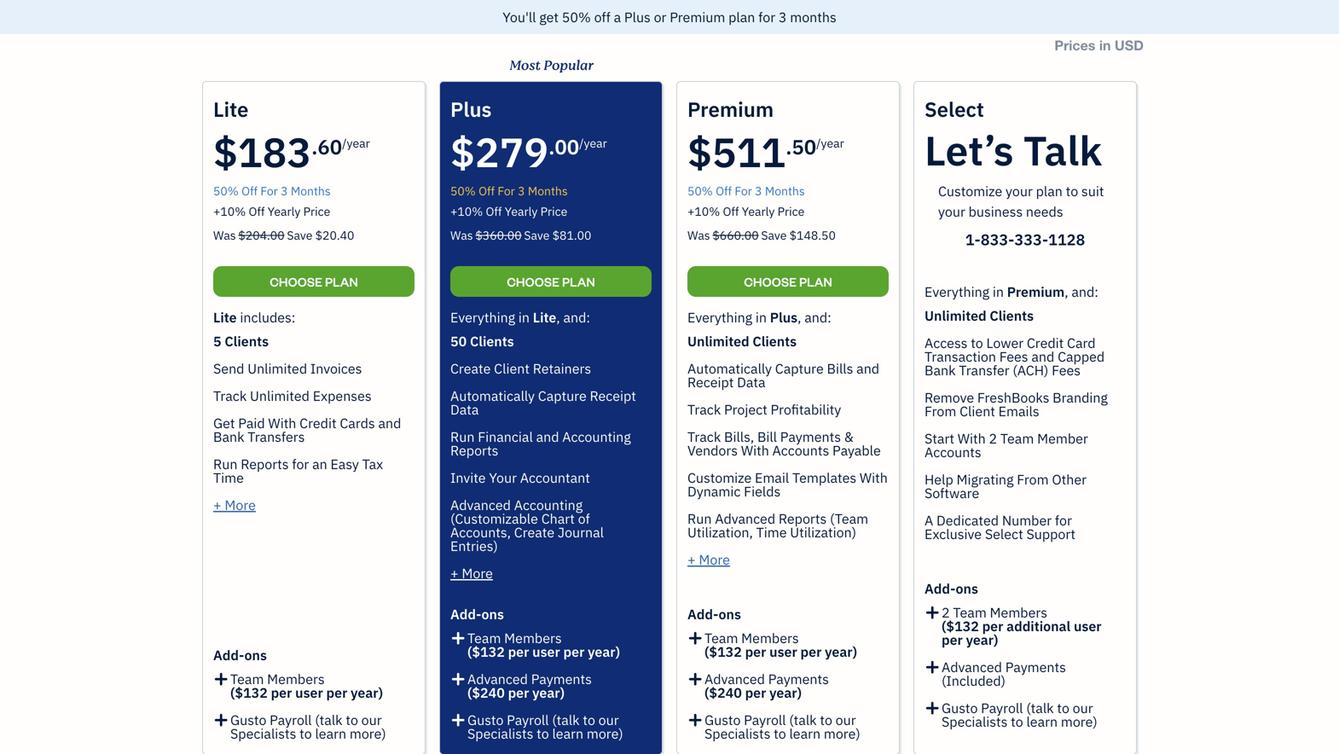 Task type: describe. For each thing, give the bounding box(es) containing it.
team
[[704, 303, 732, 319]]

+ more link for premium
[[688, 551, 730, 569]]

and down . 50 /year
[[785, 169, 828, 201]]

to inside create invoices in a few clicks to bill your client for time and expenses
[[1085, 303, 1096, 319]]

customize for fields
[[688, 469, 752, 487]]

customize for your
[[938, 182, 1003, 200]]

1 horizontal spatial bill
[[1031, 282, 1052, 300]]

year) inside the 2 team members ($132 per additional user per year)
[[966, 631, 999, 649]]

with inside 'get paid with credit cards and bank transfers'
[[268, 414, 296, 432]]

an inside assign a project manager bring your team on board and choose who's responsible for keeping an eye on project progress. learn more
[[755, 317, 769, 333]]

time inside run advanced reports (team utilization, time utilization)
[[756, 523, 787, 541]]

your left trial.
[[475, 13, 499, 29]]

(ach)
[[1013, 361, 1049, 379]]

2 inside the 2 team members ($132 per additional user per year)
[[942, 604, 950, 622]]

for for 00
[[498, 183, 515, 199]]

get started with projects
[[390, 282, 549, 300]]

save for 60
[[287, 227, 313, 243]]

0 horizontal spatial + more link
[[213, 496, 256, 514]]

your inside create invoices in a few clicks to bill your client for time and expenses
[[1118, 303, 1142, 319]]

and: inside everything in premium , and: unlimited clients
[[1072, 283, 1099, 301]]

unlimited inside everything in premium , and: unlimited clients
[[925, 307, 987, 325]]

track for track project profitability
[[688, 401, 721, 418]]

your up business
[[1006, 182, 1033, 200]]

how it works
[[461, 317, 533, 333]]

0 vertical spatial time
[[721, 169, 780, 201]]

+10% for premium
[[688, 203, 720, 219]]

1 the from the left
[[372, 303, 389, 319]]

archived
[[728, 733, 780, 750]]

0 horizontal spatial fees
[[1000, 348, 1029, 366]]

send unlimited invoices
[[213, 360, 362, 378]]

track up $660.00
[[650, 169, 716, 201]]

set
[[351, 303, 369, 319]]

and inside assign a project manager bring your team on board and choose who's responsible for keeping an eye on project progress. learn more
[[785, 303, 805, 319]]

bank inside 'get paid with credit cards and bank transfers'
[[213, 428, 244, 446]]

popular
[[543, 55, 593, 76]]

send
[[213, 360, 244, 378]]

assign
[[684, 282, 726, 300]]

projects right archived
[[782, 733, 829, 750]]

track for track unlimited expenses
[[213, 387, 247, 405]]

premium
[[688, 96, 774, 122]]

choose plan for 50
[[744, 273, 832, 290]]

needs
[[1026, 203, 1064, 221]]

works
[[500, 317, 533, 333]]

0 vertical spatial plan
[[729, 8, 755, 26]]

easily bill your client image
[[1028, 216, 1088, 276]]

user for 50
[[770, 643, 798, 661]]

from inside help migrating from other software
[[1017, 471, 1049, 488]]

clients for everything in premium , and: unlimited clients
[[990, 307, 1034, 325]]

. for 50
[[786, 134, 792, 160]]

scope
[[469, 169, 541, 201]]

choose for 60
[[270, 273, 323, 290]]

1 horizontal spatial your
[[1055, 282, 1084, 300]]

in for everything in lite , and: 50 clients
[[519, 308, 530, 326]]

choose plan for 00
[[507, 273, 595, 290]]

manager
[[788, 282, 843, 300]]

expenses
[[313, 387, 372, 405]]

months for 50
[[765, 183, 805, 199]]

team for 00
[[468, 629, 501, 647]]

accounting inside run financial and accounting reports
[[562, 428, 631, 446]]

automatically for automatically capture bills and receipt data
[[688, 360, 772, 378]]

60
[[318, 134, 342, 160]]

create for create client retainers
[[450, 360, 491, 378]]

tax
[[362, 455, 383, 473]]

1 vertical spatial your
[[489, 469, 517, 487]]

client
[[1144, 303, 1174, 319]]

projects right all
[[341, 395, 411, 420]]

and inside create invoices in a few clicks to bill your client for time and expenses
[[954, 317, 974, 333]]

migrating
[[957, 471, 1014, 488]]

choose plan for 60
[[270, 273, 358, 290]]

more for + more link related to plus
[[462, 564, 493, 582]]

off
[[594, 8, 611, 26]]

upgrade
[[533, 13, 580, 29]]

+ more link for plus
[[450, 564, 493, 582]]

advanced inside run advanced reports (team utilization, time utilization)
[[715, 510, 776, 528]]

1 vertical spatial project
[[724, 401, 768, 418]]

advanced inside the advanced payments (included)
[[942, 658, 1002, 676]]

assign a project manager image
[[733, 216, 794, 277]]

all
[[315, 395, 337, 420]]

chart
[[542, 510, 575, 528]]

your left first
[[841, 75, 872, 94]]

it.
[[447, 317, 458, 333]]

easily bill your client
[[991, 282, 1125, 300]]

50% for plus
[[450, 183, 476, 199]]

from inside remove freshbooks branding from client emails
[[925, 402, 957, 420]]

with inside track bills, bill payments & vendors with accounts payable
[[741, 442, 769, 459]]

team for 60
[[230, 670, 264, 688]]

assign a project manager bring your team on board and choose who's responsible for keeping an eye on project progress. learn more
[[627, 282, 900, 346]]

3 left months
[[779, 8, 787, 26]]

days
[[414, 13, 439, 29]]

2 inside start with 2 team member accounts
[[989, 430, 997, 447]]

bill inside track bills, bill payments & vendors with accounts payable
[[758, 428, 777, 446]]

/year for 00
[[579, 135, 607, 151]]

+10% for lite
[[213, 203, 246, 219]]

credit for transfers
[[300, 414, 337, 432]]

data inside automatically capture bills and receipt data
[[737, 373, 766, 391]]

create invoices in a few clicks to bill your client for time and expenses
[[923, 303, 1192, 333]]

Search text field
[[1000, 394, 1167, 421]]

lower
[[987, 334, 1024, 352]]

members for 00
[[504, 629, 562, 647]]

eye
[[771, 317, 790, 333]]

expenses
[[977, 317, 1028, 333]]

ons for 50
[[719, 605, 741, 623]]

to inside the access to lower credit card transaction fees and capped bank transfer (ach) fees
[[971, 334, 983, 352]]

dedicated
[[937, 511, 999, 529]]

a inside assign a project manager bring your team on board and choose who's responsible for keeping an eye on project progress. learn more
[[729, 282, 737, 300]]

0 horizontal spatial on
[[735, 303, 748, 319]]

run for run reports for an easy tax time
[[213, 455, 238, 473]]

clicks
[[1052, 303, 1082, 319]]

reports inside run advanced reports (team utilization, time utilization)
[[779, 510, 827, 528]]

team members ($132 per user per year) for 50
[[705, 629, 857, 661]]

($132 inside the 2 team members ($132 per additional user per year)
[[942, 617, 979, 635]]

branding
[[1053, 389, 1108, 407]]

add- for 60
[[213, 646, 244, 664]]

50% left off
[[562, 8, 591, 26]]

journal
[[558, 523, 604, 541]]

1128
[[1049, 230, 1085, 250]]

keeping
[[710, 317, 753, 333]]

help
[[925, 471, 954, 488]]

team for 50
[[705, 629, 738, 647]]

prices in usd
[[1055, 37, 1144, 53]]

0 horizontal spatial client
[[494, 360, 530, 378]]

was for premium
[[688, 227, 710, 243]]

more for leftmost + more link
[[225, 496, 256, 514]]

($132 for 60
[[230, 684, 268, 702]]

your up 1-
[[938, 203, 966, 221]]

clients inside lite includes: 5 clients
[[225, 332, 269, 350]]

member
[[1038, 430, 1088, 447]]

for inside assign a project manager bring your team on board and choose who's responsible for keeping an eye on project progress. learn more
[[693, 317, 708, 333]]

let's
[[925, 124, 1014, 177]]

accounting inside advanced accounting (customizable chart of accounts, create journal entries)
[[514, 496, 583, 514]]

($132 for 00
[[468, 643, 505, 661]]

unlimited up track unlimited expenses
[[248, 360, 307, 378]]

50 inside everything in lite , and: 50 clients
[[450, 332, 467, 350]]

project inside assign a project manager bring your team on board and choose who's responsible for keeping an eye on project progress. learn more
[[810, 317, 847, 333]]

run advanced reports (team utilization, time utilization)
[[688, 510, 869, 541]]

0 vertical spatial client
[[1087, 282, 1125, 300]]

price for 60
[[303, 203, 330, 219]]

payments inside track bills, bill payments & vendors with accounts payable
[[780, 428, 841, 446]]

months for 60
[[291, 183, 331, 199]]

0 vertical spatial a
[[614, 8, 621, 26]]

left
[[442, 13, 460, 29]]

3 for 50
[[755, 183, 762, 199]]

to inside "customize your plan to suit your business needs"
[[1066, 182, 1079, 200]]

for for 50
[[735, 183, 752, 199]]

+ more for premium
[[688, 551, 730, 569]]

was for lite
[[213, 227, 236, 243]]

(included)
[[942, 672, 1006, 690]]

with inside start with 2 team member accounts
[[958, 430, 986, 447]]

run financial and accounting reports
[[450, 428, 631, 459]]

0 vertical spatial get
[[833, 169, 874, 201]]

bring
[[647, 303, 675, 319]]

+ for plus
[[450, 564, 459, 582]]

a
[[925, 511, 934, 529]]

0 vertical spatial premium
[[670, 8, 725, 26]]

members inside the 2 team members ($132 per additional user per year)
[[990, 604, 1048, 622]]

price for 00
[[541, 203, 568, 219]]

retainers
[[533, 360, 591, 378]]

unlimited down 'send unlimited invoices'
[[250, 387, 310, 405]]

trial.
[[502, 13, 526, 29]]

add- for 00
[[450, 605, 482, 623]]

everything for 00
[[450, 308, 515, 326]]

2 the from the left
[[450, 303, 468, 319]]

talk
[[1024, 124, 1103, 177]]

+10% for plus
[[450, 203, 483, 219]]

lite
[[213, 96, 249, 122]]

capture for bills
[[775, 360, 824, 378]]

additional
[[1007, 617, 1071, 635]]

, inside everything in premium , and: unlimited clients
[[1065, 283, 1069, 301]]

0 vertical spatial 50
[[792, 134, 817, 160]]

clients for everything in lite , and: 50 clients
[[470, 332, 514, 350]]

bills,
[[724, 428, 754, 446]]

utilization,
[[688, 523, 753, 541]]

receipt inside automatically capture bills and receipt data
[[688, 373, 734, 391]]

+ more for plus
[[450, 564, 493, 582]]

run for run financial and accounting reports
[[450, 428, 475, 446]]

team members ($132 per user per year) for 00
[[468, 629, 620, 661]]

capped
[[1058, 348, 1105, 366]]

5
[[213, 332, 221, 350]]

833-
[[981, 230, 1015, 250]]

track project profitability
[[688, 401, 841, 418]]

reports inside run reports for an easy tax time
[[241, 455, 289, 473]]

utilization)
[[790, 523, 857, 541]]

00
[[555, 134, 579, 160]]

in right left
[[463, 13, 472, 29]]

get paid with credit cards and bank transfers
[[213, 414, 401, 446]]

plus inside the everything in plus , and: unlimited clients
[[770, 308, 798, 326]]

a inside create invoices in a few clicks to bill your client for time and expenses
[[1020, 303, 1027, 319]]

. 00 /year
[[549, 134, 607, 160]]

user for 00
[[533, 643, 560, 661]]

start
[[925, 430, 955, 447]]

projects,
[[546, 169, 645, 201]]

add-ons for 60
[[213, 646, 267, 664]]

usd
[[1115, 37, 1144, 53]]

chevron large down image
[[163, 20, 178, 41]]

transfer
[[959, 361, 1010, 379]]

view archived projects
[[698, 733, 829, 750]]

customize email templates with dynamic fields
[[688, 469, 888, 500]]

50% for premium
[[688, 183, 713, 199]]

access
[[925, 334, 968, 352]]

plan inside "customize your plan to suit your business needs"
[[1036, 182, 1063, 200]]

ons for 60
[[244, 646, 267, 664]]

for inside run reports for an easy tax time
[[292, 455, 309, 473]]

2 horizontal spatial project
[[909, 75, 954, 94]]

time inside run reports for an easy tax time
[[213, 469, 244, 487]]

owner button
[[0, 0, 188, 62]]

&
[[844, 428, 854, 446]]

add- for 50
[[688, 605, 719, 623]]

0 vertical spatial invoices
[[1069, 317, 1114, 333]]

clients for everything in plus , and: unlimited clients
[[753, 332, 797, 350]]

all projects
[[315, 395, 411, 420]]

price for 50
[[778, 203, 805, 219]]

$20.40
[[315, 227, 354, 243]]

client inside remove freshbooks branding from client emails
[[960, 402, 996, 420]]

50% off for 3 months +10% off yearly price was $660.00 save $148.50
[[688, 183, 836, 243]]

your inside assign a project manager bring your team on board and choose who's responsible for keeping an eye on project progress. learn more
[[678, 303, 702, 319]]

$360.00
[[476, 227, 522, 243]]



Task type: vqa. For each thing, say whether or not it's contained in the screenshot.
TOWARD
no



Task type: locate. For each thing, give the bounding box(es) containing it.
with down payable
[[860, 469, 888, 487]]

plus image
[[450, 628, 466, 645], [688, 628, 703, 645], [925, 660, 941, 674], [213, 713, 229, 727], [450, 713, 466, 727]]

reports inside run financial and accounting reports
[[450, 442, 499, 459]]

choose for 50
[[744, 273, 797, 290]]

/year for 60
[[342, 135, 370, 151]]

1 vertical spatial select
[[985, 525, 1024, 543]]

1 . from the left
[[312, 134, 318, 160]]

0 horizontal spatial automatically
[[450, 387, 535, 405]]

more)
[[1061, 713, 1098, 731], [350, 725, 386, 743], [587, 725, 623, 743], [824, 725, 861, 743]]

automatically for automatically capture receipt data
[[450, 387, 535, 405]]

a left few
[[1020, 303, 1027, 319]]

receipt inside automatically capture receipt data
[[590, 387, 636, 405]]

plan for 60
[[325, 273, 358, 290]]

50 up the 'scope projects, track time and get paid accurately'
[[792, 134, 817, 160]]

1 horizontal spatial yearly
[[505, 203, 538, 219]]

automatically capture receipt data
[[450, 387, 636, 418]]

3 choose from the left
[[744, 273, 797, 290]]

3 for 60
[[281, 183, 288, 199]]

3 for from the left
[[735, 183, 752, 199]]

50 right against
[[450, 332, 467, 350]]

unlimited inside the everything in plus , and: unlimited clients
[[688, 332, 750, 350]]

2 team members ($132 per additional user per year)
[[942, 604, 1102, 649]]

automatically inside automatically capture receipt data
[[450, 387, 535, 405]]

, for 50
[[798, 308, 802, 326]]

the down get started with projects
[[450, 303, 468, 319]]

bill down track project profitability
[[758, 428, 777, 446]]

an inside run reports for an easy tax time
[[312, 455, 327, 473]]

choose plan button for 00
[[450, 266, 652, 297]]

your right invite
[[489, 469, 517, 487]]

for up $204.00
[[261, 183, 278, 199]]

advanced payments ($240 per year) for 00
[[468, 670, 592, 702]]

0 horizontal spatial run
[[213, 455, 238, 473]]

members
[[990, 604, 1048, 622], [504, 629, 562, 647], [742, 629, 799, 647], [267, 670, 325, 688]]

choose up track
[[507, 273, 560, 290]]

for right number
[[1055, 511, 1072, 529]]

2 horizontal spatial months
[[765, 183, 805, 199]]

receipt
[[688, 373, 734, 391], [590, 387, 636, 405]]

for for 60
[[261, 183, 278, 199]]

0 horizontal spatial choose plan button
[[213, 266, 415, 297]]

2 advanced payments ($240 per year) from the left
[[705, 670, 829, 702]]

with right start
[[958, 430, 986, 447]]

1 horizontal spatial reports
[[450, 442, 499, 459]]

choose
[[808, 303, 847, 319]]

easy
[[331, 455, 359, 473]]

an left eye
[[755, 317, 769, 333]]

0 horizontal spatial customize
[[688, 469, 752, 487]]

get for get started with projects
[[390, 282, 412, 300]]

2 plan from the left
[[562, 273, 595, 290]]

remove freshbooks branding from client emails
[[925, 389, 1108, 420]]

accounts,
[[450, 523, 511, 541]]

everything inside the everything in plus , and: unlimited clients
[[688, 308, 753, 326]]

+ for premium
[[688, 551, 696, 569]]

lite inside lite includes: 5 clients
[[213, 308, 237, 326]]

save
[[287, 227, 313, 243], [524, 227, 550, 243], [761, 227, 787, 243]]

0 horizontal spatial +
[[213, 496, 221, 514]]

3
[[779, 8, 787, 26], [281, 183, 288, 199], [518, 183, 525, 199], [755, 183, 762, 199]]

2 /year from the left
[[579, 135, 607, 151]]

track inside track bills, bill payments & vendors with accounts payable
[[688, 428, 721, 446]]

2 save from the left
[[524, 227, 550, 243]]

1 horizontal spatial bank
[[925, 361, 956, 379]]

data inside automatically capture receipt data
[[450, 401, 479, 418]]

clients inside the everything in plus , and: unlimited clients
[[753, 332, 797, 350]]

was left $660.00
[[688, 227, 710, 243]]

1 horizontal spatial .
[[549, 134, 555, 160]]

run for run advanced reports (team utilization, time utilization)
[[688, 510, 712, 528]]

main element
[[0, 0, 230, 754]]

0 horizontal spatial advanced payments ($240 per year)
[[468, 670, 592, 702]]

2 vertical spatial run
[[688, 510, 712, 528]]

run inside run financial and accounting reports
[[450, 428, 475, 446]]

receipt down retainers
[[590, 387, 636, 405]]

more down entries)
[[462, 564, 493, 582]]

project
[[909, 75, 954, 94], [470, 303, 508, 319], [810, 317, 847, 333]]

for left keeping at the right top
[[693, 317, 708, 333]]

0 horizontal spatial data
[[450, 401, 479, 418]]

advanced inside advanced accounting (customizable chart of accounts, create journal entries)
[[450, 496, 511, 514]]

2 +10% from the left
[[450, 203, 483, 219]]

accounts up "templates"
[[773, 442, 830, 459]]

with inside customize email templates with dynamic fields
[[860, 469, 888, 487]]

50% inside 50% off for 3 months +10% off yearly price was $660.00 save $148.50
[[688, 183, 713, 199]]

project up board
[[740, 282, 785, 300]]

2 vertical spatial client
[[960, 402, 996, 420]]

0 horizontal spatial months
[[291, 183, 331, 199]]

profitability
[[771, 401, 841, 418]]

plan for 50
[[799, 273, 832, 290]]

1 horizontal spatial + more link
[[450, 564, 493, 582]]

everything inside everything in premium , and: unlimited clients
[[925, 283, 990, 301]]

0 horizontal spatial bill
[[758, 428, 777, 446]]

. up projects,
[[549, 134, 555, 160]]

invoices up expenses
[[310, 360, 362, 378]]

entries)
[[450, 537, 498, 555]]

0 horizontal spatial bank
[[213, 428, 244, 446]]

3 inside 50% off for 3 months +10% off yearly price was $660.00 save $148.50
[[755, 183, 762, 199]]

1 horizontal spatial a
[[729, 282, 737, 300]]

other
[[1052, 471, 1087, 488]]

yearly for 60
[[268, 203, 301, 219]]

1 /year from the left
[[342, 135, 370, 151]]

advanced payments ($240 per year) for 50
[[705, 670, 829, 702]]

1 vertical spatial accounting
[[514, 496, 583, 514]]

create inside advanced accounting (customizable chart of accounts, create journal entries)
[[514, 523, 555, 541]]

1 vertical spatial from
[[1017, 471, 1049, 488]]

1 horizontal spatial + more
[[450, 564, 493, 582]]

client down transfer
[[960, 402, 996, 420]]

remove
[[925, 389, 974, 407]]

a right off
[[614, 8, 621, 26]]

1 save from the left
[[287, 227, 313, 243]]

a up team
[[729, 282, 737, 300]]

months inside 50% off for 3 months +10% off yearly price was $660.00 save $148.50
[[765, 183, 805, 199]]

save inside 50% off for 3 months +10% off yearly price was $660.00 save $148.50
[[761, 227, 787, 243]]

was inside 50% off for 3 months +10% off yearly price was $204.00 save $20.40
[[213, 227, 236, 243]]

50% inside 50% off for 3 months +10% off yearly price was $360.00 save $81.00
[[450, 183, 476, 199]]

credit inside 'get paid with credit cards and bank transfers'
[[300, 414, 337, 432]]

2 horizontal spatial yearly
[[742, 203, 775, 219]]

and: inside the everything in plus , and: unlimited clients
[[805, 308, 832, 326]]

3 price from the left
[[778, 203, 805, 219]]

months for 00
[[528, 183, 568, 199]]

1 horizontal spatial customize
[[938, 182, 1003, 200]]

3 inside 50% off for 3 months +10% off yearly price was $360.00 save $81.00
[[518, 183, 525, 199]]

0 horizontal spatial plan
[[729, 8, 755, 26]]

templates
[[793, 469, 857, 487]]

in inside everything in premium , and: unlimited clients
[[993, 283, 1004, 301]]

project inside "set the budget for the project and track time against it."
[[470, 303, 508, 319]]

1 vertical spatial capture
[[538, 387, 587, 405]]

reports down customize email templates with dynamic fields
[[779, 510, 827, 528]]

1 horizontal spatial everything
[[688, 308, 753, 326]]

data up track project profitability
[[737, 373, 766, 391]]

track unlimited expenses
[[213, 387, 372, 405]]

premium inside everything in premium , and: unlimited clients
[[1007, 283, 1065, 301]]

choose up board
[[744, 273, 797, 290]]

accurately
[[934, 169, 1059, 201]]

was inside 50% off for 3 months +10% off yearly price was $660.00 save $148.50
[[688, 227, 710, 243]]

plus
[[450, 96, 492, 122]]

ons for 00
[[482, 605, 504, 623]]

1 horizontal spatial +10%
[[450, 203, 483, 219]]

0 vertical spatial paid
[[879, 169, 929, 201]]

/year inside . 60 /year
[[342, 135, 370, 151]]

select inside a dedicated number for exclusive select support
[[985, 525, 1024, 543]]

credit for and
[[1027, 334, 1064, 352]]

more down run reports for an easy tax time
[[225, 496, 256, 514]]

plan up needs
[[1036, 182, 1063, 200]]

, for 00
[[557, 308, 560, 326]]

,
[[1065, 283, 1069, 301], [557, 308, 560, 326], [798, 308, 802, 326]]

50% inside 50% off for 3 months +10% off yearly price was $204.00 save $20.40
[[213, 183, 239, 199]]

0 vertical spatial bill
[[1031, 282, 1052, 300]]

1 vertical spatial invoices
[[310, 360, 362, 378]]

in for prices in usd
[[1100, 37, 1111, 53]]

, inside everything in lite , and: 50 clients
[[557, 308, 560, 326]]

and inside 'get paid with credit cards and bank transfers'
[[378, 414, 401, 432]]

0 vertical spatial 2
[[989, 430, 997, 447]]

yearly for 00
[[505, 203, 538, 219]]

3 months from the left
[[765, 183, 805, 199]]

projects
[[308, 64, 425, 105], [497, 282, 549, 300], [1145, 317, 1189, 333], [341, 395, 411, 420], [782, 733, 829, 750]]

and inside run financial and accounting reports
[[536, 428, 559, 446]]

few
[[1030, 303, 1049, 319]]

0 horizontal spatial get
[[213, 414, 235, 432]]

for inside "set the budget for the project and track time against it."
[[432, 303, 447, 319]]

and inside "set the budget for the project and track time against it."
[[511, 303, 531, 319]]

yearly inside 50% off for 3 months +10% off yearly price was $660.00 save $148.50
[[742, 203, 775, 219]]

2 horizontal spatial +10%
[[688, 203, 720, 219]]

2 was from the left
[[450, 227, 473, 243]]

1 months from the left
[[291, 183, 331, 199]]

2 horizontal spatial choose plan
[[744, 273, 832, 290]]

accounts inside start with 2 team member accounts
[[925, 443, 982, 461]]

get
[[539, 8, 559, 26]]

2 choose plan button from the left
[[450, 266, 652, 297]]

choose plan button down the $20.40
[[213, 266, 415, 297]]

. up 50% off for 3 months +10% off yearly price was $204.00 save $20.40
[[312, 134, 318, 160]]

lite
[[213, 308, 237, 326], [533, 308, 557, 326]]

your
[[1055, 282, 1084, 300], [489, 469, 517, 487]]

owner
[[14, 34, 48, 48]]

choose plan up board
[[744, 273, 832, 290]]

1 horizontal spatial plan
[[1036, 182, 1063, 200]]

1 horizontal spatial an
[[755, 317, 769, 333]]

2 horizontal spatial client
[[1087, 282, 1125, 300]]

get for get paid with credit cards and bank transfers
[[213, 414, 235, 432]]

emails
[[999, 402, 1040, 420]]

1 choose plan from the left
[[270, 273, 358, 290]]

0 vertical spatial capture
[[775, 360, 824, 378]]

everything in plus , and: unlimited clients
[[688, 308, 832, 350]]

accounting up "accountant"
[[562, 428, 631, 446]]

2 horizontal spatial /year
[[817, 135, 844, 151]]

1 horizontal spatial on
[[793, 317, 807, 333]]

in inside create invoices in a few clicks to bill your client for time and expenses
[[1008, 303, 1018, 319]]

2 horizontal spatial run
[[688, 510, 712, 528]]

1 horizontal spatial choose plan button
[[450, 266, 652, 297]]

(talk
[[1027, 699, 1054, 717], [315, 711, 343, 729], [552, 711, 580, 729], [789, 711, 817, 729]]

run reports for an easy tax time
[[213, 455, 383, 487]]

. up the 'scope projects, track time and get paid accurately'
[[786, 134, 792, 160]]

months inside 50% off for 3 months +10% off yearly price was $204.00 save $20.40
[[291, 183, 331, 199]]

+10% inside 50% off for 3 months +10% off yearly price was $660.00 save $148.50
[[688, 203, 720, 219]]

in for everything in premium , and: unlimited clients
[[993, 283, 1004, 301]]

data
[[737, 373, 766, 391], [450, 401, 479, 418]]

+ more link down the utilization,
[[688, 551, 730, 569]]

0 horizontal spatial ,
[[557, 308, 560, 326]]

1 horizontal spatial save
[[524, 227, 550, 243]]

2 vertical spatial a
[[1020, 303, 1027, 319]]

more down the utilization,
[[699, 551, 730, 569]]

client up bill
[[1087, 282, 1125, 300]]

for
[[759, 8, 776, 26], [432, 303, 447, 319], [1177, 303, 1192, 319], [693, 317, 708, 333], [292, 455, 309, 473], [1055, 511, 1072, 529]]

and: for 50
[[805, 308, 832, 326]]

user for 60
[[295, 684, 323, 702]]

2 choose plan from the left
[[507, 273, 595, 290]]

dynamic
[[688, 482, 741, 500]]

plan up choose
[[799, 273, 832, 290]]

2 horizontal spatial everything
[[925, 283, 990, 301]]

choose for 00
[[507, 273, 560, 290]]

on right team
[[735, 303, 748, 319]]

choose plan button for 60
[[213, 266, 415, 297]]

create your first project
[[794, 75, 954, 94]]

50% off for 3 months +10% off yearly price was $360.00 save $81.00
[[450, 183, 592, 243]]

. for 60
[[312, 134, 318, 160]]

2 choose from the left
[[507, 273, 560, 290]]

50% up get started with projects image
[[450, 183, 476, 199]]

add-ons for 50
[[688, 605, 741, 623]]

50% up $660.00
[[688, 183, 713, 199]]

create for create invoices from projects
[[1030, 317, 1066, 333]]

track bills, bill payments & vendors with accounts payable
[[688, 428, 881, 459]]

+ more down entries)
[[450, 564, 493, 582]]

1 horizontal spatial data
[[737, 373, 766, 391]]

2 horizontal spatial + more
[[688, 551, 730, 569]]

lite inside everything in lite , and: 50 clients
[[533, 308, 557, 326]]

/year for 50
[[817, 135, 844, 151]]

2 horizontal spatial a
[[1020, 303, 1027, 319]]

email
[[755, 469, 789, 487]]

1 vertical spatial bill
[[758, 428, 777, 446]]

1 horizontal spatial capture
[[775, 360, 824, 378]]

clients inside everything in premium , and: unlimited clients
[[990, 307, 1034, 325]]

view archived projects link
[[683, 728, 845, 754]]

1 horizontal spatial price
[[541, 203, 568, 219]]

customize inside "customize your plan to suit your business needs"
[[938, 182, 1003, 200]]

was inside 50% off for 3 months +10% off yearly price was $360.00 save $81.00
[[450, 227, 473, 243]]

0 vertical spatial select
[[925, 96, 984, 122]]

business
[[969, 203, 1023, 221]]

2 horizontal spatial plan
[[799, 273, 832, 290]]

members for 50
[[742, 629, 799, 647]]

($240 for 00
[[468, 684, 505, 702]]

choose up the includes:
[[270, 273, 323, 290]]

clients inside everything in lite , and: 50 clients
[[470, 332, 514, 350]]

automatically down "create client retainers"
[[450, 387, 535, 405]]

2 yearly from the left
[[505, 203, 538, 219]]

3 inside 50% off for 3 months +10% off yearly price was $204.00 save $20.40
[[281, 183, 288, 199]]

50% up $204.00
[[213, 183, 239, 199]]

from
[[925, 402, 957, 420], [1017, 471, 1049, 488]]

more inside assign a project manager bring your team on board and choose who's responsible for keeping an eye on project progress. learn more
[[766, 331, 794, 346]]

user
[[1074, 617, 1102, 635], [533, 643, 560, 661], [770, 643, 798, 661], [295, 684, 323, 702]]

2 horizontal spatial and:
[[1072, 283, 1099, 301]]

in inside the everything in plus , and: unlimited clients
[[756, 308, 767, 326]]

projects right from
[[1145, 317, 1189, 333]]

team inside the 2 team members ($132 per additional user per year)
[[953, 604, 987, 622]]

/year inside . 50 /year
[[817, 135, 844, 151]]

1 vertical spatial run
[[213, 455, 238, 473]]

first
[[875, 75, 905, 94]]

prices
[[1055, 37, 1096, 53]]

create for create your first project
[[794, 75, 837, 94]]

track down send at the left of page
[[213, 387, 247, 405]]

everything down "with"
[[450, 308, 515, 326]]

. for 00
[[549, 134, 555, 160]]

lite right "it"
[[533, 308, 557, 326]]

3 yearly from the left
[[742, 203, 775, 219]]

how
[[461, 317, 485, 333]]

responsible
[[627, 317, 690, 333]]

in left eye
[[756, 308, 767, 326]]

set the budget for the project and track time against it.
[[351, 303, 588, 333]]

easily
[[991, 282, 1028, 300]]

1 horizontal spatial was
[[450, 227, 473, 243]]

choose
[[270, 273, 323, 290], [507, 273, 560, 290], [744, 273, 797, 290]]

1 vertical spatial get
[[390, 282, 412, 300]]

1 horizontal spatial credit
[[1027, 334, 1064, 352]]

for inside 50% off for 3 months +10% off yearly price was $660.00 save $148.50
[[735, 183, 752, 199]]

+10% up $204.00
[[213, 203, 246, 219]]

customize inside customize email templates with dynamic fields
[[688, 469, 752, 487]]

create for create invoices in a few clicks to bill your client for time and expenses
[[923, 303, 959, 319]]

0 horizontal spatial choose plan
[[270, 273, 358, 290]]

time inside "set the budget for the project and track time against it."
[[564, 303, 588, 319]]

and: inside everything in lite , and: 50 clients
[[564, 308, 590, 326]]

budget
[[392, 303, 430, 319]]

premium up few
[[1007, 283, 1065, 301]]

months inside 50% off for 3 months +10% off yearly price was $360.00 save $81.00
[[528, 183, 568, 199]]

receipt down learn
[[688, 373, 734, 391]]

exclusive
[[925, 525, 982, 543]]

1 was from the left
[[213, 227, 236, 243]]

1 horizontal spatial for
[[498, 183, 515, 199]]

run
[[450, 428, 475, 446], [213, 455, 238, 473], [688, 510, 712, 528]]

1 horizontal spatial ,
[[798, 308, 802, 326]]

3 was from the left
[[688, 227, 710, 243]]

members for 60
[[267, 670, 325, 688]]

card
[[1067, 334, 1096, 352]]

($132 for 50
[[705, 643, 742, 661]]

in for everything in plus , and: unlimited clients
[[756, 308, 767, 326]]

3 for 00
[[518, 183, 525, 199]]

1 horizontal spatial 2
[[989, 430, 997, 447]]

1 horizontal spatial project
[[810, 317, 847, 333]]

save inside 50% off for 3 months +10% off yearly price was $360.00 save $81.00
[[524, 227, 550, 243]]

0 horizontal spatial + more
[[213, 496, 256, 514]]

payments
[[780, 428, 841, 446], [1006, 658, 1066, 676], [531, 670, 592, 688], [768, 670, 829, 688]]

, up clicks
[[1065, 283, 1069, 301]]

2 price from the left
[[541, 203, 568, 219]]

for inside 50% off for 3 months +10% off yearly price was $204.00 save $20.40
[[261, 183, 278, 199]]

year)
[[966, 631, 999, 649], [588, 643, 620, 661], [825, 643, 857, 661], [351, 684, 383, 702], [533, 684, 565, 702], [770, 684, 802, 702]]

in down easily
[[1008, 303, 1018, 319]]

0 vertical spatial bank
[[925, 361, 956, 379]]

lite includes: 5 clients
[[213, 308, 296, 350]]

2 for from the left
[[498, 183, 515, 199]]

most popular
[[509, 55, 593, 76]]

0 horizontal spatial save
[[287, 227, 313, 243]]

0 vertical spatial data
[[737, 373, 766, 391]]

1 horizontal spatial fees
[[1052, 361, 1081, 379]]

for left it.
[[432, 303, 447, 319]]

0 vertical spatial credit
[[1027, 334, 1064, 352]]

plan down $81.00
[[562, 273, 595, 290]]

and:
[[1072, 283, 1099, 301], [564, 308, 590, 326], [805, 308, 832, 326]]

with up 'email' at the bottom right
[[741, 442, 769, 459]]

user inside the 2 team members ($132 per additional user per year)
[[1074, 617, 1102, 635]]

data up financial
[[450, 401, 479, 418]]

team members ($132 per user per year)
[[468, 629, 620, 661], [705, 629, 857, 661], [230, 670, 383, 702]]

0 horizontal spatial time
[[564, 303, 588, 319]]

2 horizontal spatial +
[[688, 551, 696, 569]]

payments inside the advanced payments (included)
[[1006, 658, 1066, 676]]

more for premium + more link
[[699, 551, 730, 569]]

upgrade account link
[[529, 13, 628, 29]]

$81.00
[[553, 227, 592, 243]]

track up vendors
[[688, 401, 721, 418]]

create down easily bill your client
[[1030, 317, 1066, 333]]

invoices up the "card"
[[1069, 317, 1114, 333]]

customize your plan to suit your business needs
[[938, 182, 1104, 221]]

3 up $204.00
[[281, 183, 288, 199]]

1 price from the left
[[303, 203, 330, 219]]

in inside everything in lite , and: 50 clients
[[519, 308, 530, 326]]

projects up track
[[497, 282, 549, 300]]

more down board
[[766, 331, 794, 346]]

accounting down "accountant"
[[514, 496, 583, 514]]

fees up branding
[[1052, 361, 1081, 379]]

3 plan from the left
[[799, 273, 832, 290]]

time up access
[[927, 317, 951, 333]]

plan for 00
[[562, 273, 595, 290]]

get started with projects image
[[439, 216, 500, 277]]

plan left months
[[729, 8, 755, 26]]

2 months from the left
[[528, 183, 568, 199]]

suit
[[1082, 182, 1104, 200]]

with down track unlimited expenses
[[268, 414, 296, 432]]

select left support
[[985, 525, 1024, 543]]

accounts inside track bills, bill payments & vendors with accounts payable
[[773, 442, 830, 459]]

1 horizontal spatial ($240
[[705, 684, 742, 702]]

and: for 00
[[564, 308, 590, 326]]

0 horizontal spatial the
[[372, 303, 389, 319]]

team members ($132 per user per year) for 60
[[230, 670, 383, 702]]

bank inside the access to lower credit card transaction fees and capped bank transfer (ach) fees
[[925, 361, 956, 379]]

get left transfers
[[213, 414, 235, 432]]

capture inside automatically capture receipt data
[[538, 387, 587, 405]]

1 choose plan button from the left
[[213, 266, 415, 297]]

2 . from the left
[[549, 134, 555, 160]]

paid inside 'get paid with credit cards and bank transfers'
[[238, 414, 265, 432]]

capture for receipt
[[538, 387, 587, 405]]

1 choose from the left
[[270, 273, 323, 290]]

credit down expenses
[[300, 414, 337, 432]]

automatically inside automatically capture bills and receipt data
[[688, 360, 772, 378]]

was
[[213, 227, 236, 243], [450, 227, 473, 243], [688, 227, 710, 243]]

2 lite from the left
[[533, 308, 557, 326]]

or
[[654, 8, 667, 26]]

from up start
[[925, 402, 957, 420]]

2 horizontal spatial .
[[786, 134, 792, 160]]

from left other
[[1017, 471, 1049, 488]]

price up $81.00
[[541, 203, 568, 219]]

for left months
[[759, 8, 776, 26]]

save for 00
[[524, 227, 550, 243]]

get down . 50 /year
[[833, 169, 874, 201]]

0 horizontal spatial /year
[[342, 135, 370, 151]]

3 choose plan button from the left
[[688, 266, 889, 297]]

bill up few
[[1031, 282, 1052, 300]]

months down 60
[[291, 183, 331, 199]]

/year inside . 00 /year
[[579, 135, 607, 151]]

1 vertical spatial paid
[[238, 414, 265, 432]]

1 yearly from the left
[[268, 203, 301, 219]]

3 save from the left
[[761, 227, 787, 243]]

reports down transfers
[[241, 455, 289, 473]]

project
[[740, 282, 785, 300], [724, 401, 768, 418]]

for up '$360.00'
[[498, 183, 515, 199]]

0 horizontal spatial plus
[[624, 8, 651, 26]]

advanced payments (included)
[[942, 658, 1066, 690]]

invoices
[[962, 303, 1005, 319]]

save left the $20.40
[[287, 227, 313, 243]]

1 horizontal spatial months
[[528, 183, 568, 199]]

+10% up $660.00
[[688, 203, 720, 219]]

3 choose plan from the left
[[744, 273, 832, 290]]

create left journal
[[514, 523, 555, 541]]

0 horizontal spatial ($240
[[468, 684, 505, 702]]

1 ($240 from the left
[[468, 684, 505, 702]]

0 horizontal spatial premium
[[670, 8, 725, 26]]

for inside a dedicated number for exclusive select support
[[1055, 511, 1072, 529]]

333-
[[1015, 230, 1049, 250]]

an left the easy
[[312, 455, 327, 473]]

1 plan from the left
[[325, 273, 358, 290]]

search image
[[1092, 9, 1119, 35]]

and down automatically capture receipt data
[[536, 428, 559, 446]]

team inside start with 2 team member accounts
[[1001, 430, 1034, 447]]

everything inside everything in lite , and: 50 clients
[[450, 308, 515, 326]]

1 lite from the left
[[213, 308, 237, 326]]

and right board
[[785, 303, 805, 319]]

view
[[698, 733, 726, 750]]

freshbooks
[[978, 389, 1050, 407]]

($240 for 50
[[705, 684, 742, 702]]

credit down create invoices in a few clicks to bill your client for time and expenses on the right
[[1027, 334, 1064, 352]]

2 ($240 from the left
[[705, 684, 742, 702]]

plus image
[[925, 602, 941, 619], [213, 669, 229, 686], [450, 672, 466, 686], [688, 672, 703, 686], [925, 701, 941, 715], [688, 713, 703, 727]]

and up access
[[954, 317, 974, 333]]

with
[[466, 282, 494, 300]]

1 vertical spatial an
[[312, 455, 327, 473]]

1-833-333-1128 link
[[966, 230, 1085, 250]]

advanced accounting (customizable chart of accounts, create journal entries)
[[450, 496, 604, 555]]

premium right the or
[[670, 8, 725, 26]]

1 for from the left
[[261, 183, 278, 199]]

months down 00
[[528, 183, 568, 199]]

track
[[534, 303, 561, 319]]

time inside create invoices in a few clicks to bill your client for time and expenses
[[927, 317, 951, 333]]

and inside automatically capture bills and receipt data
[[857, 360, 880, 378]]

in left track
[[519, 308, 530, 326]]

.
[[312, 134, 318, 160], [549, 134, 555, 160], [786, 134, 792, 160]]

go to help image
[[1155, 9, 1183, 35]]

0 horizontal spatial project
[[470, 303, 508, 319]]

1 advanced payments ($240 per year) from the left
[[468, 670, 592, 702]]

1 horizontal spatial the
[[450, 303, 468, 319]]

track for track bills, bill payments & vendors with accounts payable
[[688, 428, 721, 446]]

$148.50
[[790, 227, 836, 243]]

create client retainers
[[450, 360, 591, 378]]

save inside 50% off for 3 months +10% off yearly price was $204.00 save $20.40
[[287, 227, 313, 243]]

3 . from the left
[[786, 134, 792, 160]]

and right bills
[[857, 360, 880, 378]]

choose plan button for 50
[[688, 266, 889, 297]]

plan
[[325, 273, 358, 290], [562, 273, 595, 290], [799, 273, 832, 290]]

2 horizontal spatial price
[[778, 203, 805, 219]]

3 /year from the left
[[817, 135, 844, 151]]

customize down vendors
[[688, 469, 752, 487]]

and inside the access to lower credit card transaction fees and capped bank transfer (ach) fees
[[1032, 348, 1055, 366]]

price inside 50% off for 3 months +10% off yearly price was $360.00 save $81.00
[[541, 203, 568, 219]]

1 vertical spatial time
[[213, 469, 244, 487]]

1 horizontal spatial plan
[[562, 273, 595, 290]]

3 +10% from the left
[[688, 203, 720, 219]]

for right client
[[1177, 303, 1192, 319]]

project inside assign a project manager bring your team on board and choose who's responsible for keeping an eye on project progress. learn more
[[740, 282, 785, 300]]

1 vertical spatial a
[[729, 282, 737, 300]]

1 vertical spatial data
[[450, 401, 479, 418]]

for
[[261, 183, 278, 199], [498, 183, 515, 199], [735, 183, 752, 199]]

accounts up the help
[[925, 443, 982, 461]]

for inside 50% off for 3 months +10% off yearly price was $360.00 save $81.00
[[498, 183, 515, 199]]

0 horizontal spatial reports
[[241, 455, 289, 473]]

1 +10% from the left
[[213, 203, 246, 219]]

save for 50
[[761, 227, 787, 243]]

for inside create invoices in a few clicks to bill your client for time and expenses
[[1177, 303, 1192, 319]]

50% for lite
[[213, 183, 239, 199]]

yearly for 50
[[742, 203, 775, 219]]

everything in premium , and: unlimited clients
[[925, 283, 1099, 325]]

0 horizontal spatial yearly
[[268, 203, 301, 219]]

payable
[[833, 442, 881, 459]]

projects up . 60 /year
[[308, 64, 425, 105]]

clients
[[990, 307, 1034, 325], [225, 332, 269, 350], [470, 332, 514, 350], [753, 332, 797, 350]]



